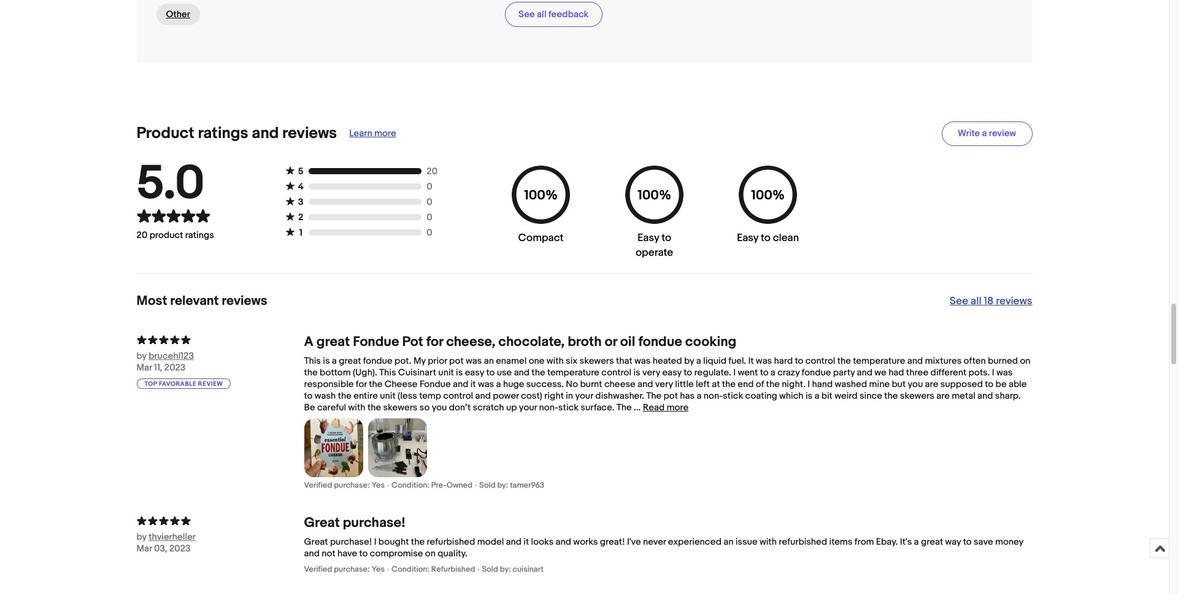Task type: locate. For each thing, give the bounding box(es) containing it.
it left looks
[[524, 536, 529, 548]]

you right but
[[908, 378, 923, 390]]

2023 for 11,
[[164, 362, 186, 374]]

control up hand
[[806, 355, 835, 367]]

0 vertical spatial all
[[537, 8, 547, 20]]

brucehl123
[[149, 350, 194, 362]]

non- down regulate.
[[704, 390, 723, 402]]

i left went
[[733, 367, 736, 378]]

is
[[323, 355, 330, 367], [456, 367, 463, 378], [634, 367, 640, 378], [806, 390, 813, 402]]

fondue inside this is a great fondue pot.  my prior pot was an enamel one with six skewers that was heated by a liquid fuel.  it was hard to control the temperature and mixtures often burned on the bottom (ugh).  this cuisinart unit is easy to use and the temperature control is very easy to regulate.  i went to a crazy fondue party and we had three different pots.  i was responsible for the cheese fondue and it was a huge success.  no burnt cheese and very little left at the end of the night.  i hand washed mine but you are supposed to be able to wash the entire unit (less temp control and power cost) right in your dishwasher.  the pot has a non-stick coating which is a bit weird since the skewers are metal and sharp. be careful with the skewers so you don't scratch up your non-stick surface.  the ...
[[420, 378, 451, 390]]

all for 18
[[971, 295, 982, 307]]

1 vertical spatial see
[[950, 295, 969, 307]]

5.0 out of 5 stars based on 20 product ratings image
[[137, 209, 214, 224]]

1 horizontal spatial the
[[646, 390, 662, 402]]

three
[[906, 367, 929, 378]]

read more
[[643, 402, 689, 413]]

by left '03,'
[[137, 531, 147, 543]]

that
[[616, 355, 633, 367]]

by:
[[497, 480, 508, 490], [500, 564, 511, 574]]

by: left tamer963 in the bottom left of the page
[[497, 480, 508, 490]]

reviews for product ratings and reviews
[[282, 124, 337, 143]]

0 horizontal spatial your
[[519, 402, 537, 413]]

0 vertical spatial see
[[519, 8, 535, 20]]

cuisinart
[[398, 367, 436, 378]]

is right that
[[634, 367, 640, 378]]

1 horizontal spatial an
[[724, 536, 734, 548]]

verified down not
[[304, 564, 332, 574]]

condition: for condition: refurbished
[[392, 564, 430, 574]]

0 vertical spatial yes
[[372, 480, 385, 490]]

1 horizontal spatial review
[[989, 128, 1016, 139]]

1 vertical spatial percents of reviewers think of this product as image
[[137, 515, 304, 526]]

0 horizontal spatial all
[[537, 8, 547, 20]]

1 vertical spatial verified purchase: yes
[[304, 564, 385, 574]]

100 percents of reviewers think of this product as compact element
[[509, 165, 573, 260]]

5
[[298, 165, 304, 177]]

11,
[[154, 362, 162, 374]]

1 horizontal spatial see
[[950, 295, 969, 307]]

with right careful
[[348, 402, 365, 413]]

pot left has
[[664, 390, 678, 402]]

2023 up favorable
[[164, 362, 186, 374]]

easy left use
[[465, 367, 484, 378]]

1 verified from the top
[[304, 480, 332, 490]]

compact
[[518, 232, 564, 244]]

by for by brucehl123 mar 11, 2023
[[137, 350, 147, 362]]

1 horizontal spatial non-
[[704, 390, 723, 402]]

all for feedback
[[537, 8, 547, 20]]

a
[[982, 128, 987, 139], [332, 355, 337, 367], [696, 355, 701, 367], [771, 367, 776, 378], [496, 378, 501, 390], [697, 390, 702, 402], [815, 390, 820, 402], [914, 536, 919, 548]]

mar inside by thvierheller mar 03, 2023
[[137, 543, 152, 555]]

on inside this is a great fondue pot.  my prior pot was an enamel one with six skewers that was heated by a liquid fuel.  it was hard to control the temperature and mixtures often burned on the bottom (ugh).  this cuisinart unit is easy to use and the temperature control is very easy to regulate.  i went to a crazy fondue party and we had three different pots.  i was responsible for the cheese fondue and it was a huge success.  no burnt cheese and very little left at the end of the night.  i hand washed mine but you are supposed to be able to wash the entire unit (less temp control and power cost) right in your dishwasher.  the pot has a non-stick coating which is a bit weird since the skewers are metal and sharp. be careful with the skewers so you don't scratch up your non-stick surface.  the ...
[[1020, 355, 1031, 367]]

great up not
[[304, 515, 340, 531]]

0 vertical spatial verified purchase: yes
[[304, 480, 385, 490]]

not
[[322, 548, 335, 559]]

cheese
[[385, 378, 418, 390]]

a
[[304, 334, 314, 350]]

1 vertical spatial unit
[[380, 390, 396, 402]]

great left way
[[921, 536, 943, 548]]

sold for sold by: cuisinart
[[482, 564, 498, 574]]

an
[[484, 355, 494, 367], [724, 536, 734, 548]]

all
[[537, 8, 547, 20], [971, 295, 982, 307]]

power
[[493, 390, 519, 402]]

or
[[605, 334, 617, 350]]

yes down review image 2 of 2-1
[[372, 480, 385, 490]]

1 horizontal spatial unit
[[438, 367, 454, 378]]

2 horizontal spatial with
[[760, 536, 777, 548]]

1 refurbished from the left
[[427, 536, 475, 548]]

skewers down the cheese
[[383, 402, 418, 413]]

1 vertical spatial great
[[339, 355, 361, 367]]

0 vertical spatial percents of reviewers think of this product as image
[[137, 334, 304, 345]]

thvierheller link
[[149, 531, 235, 543]]

1 vertical spatial verified
[[304, 564, 332, 574]]

1 vertical spatial mar
[[137, 543, 152, 555]]

see for see all feedback
[[519, 8, 535, 20]]

be
[[996, 378, 1007, 390]]

0 horizontal spatial the
[[617, 402, 632, 413]]

by left 11,
[[137, 350, 147, 362]]

reviews right relevant
[[222, 293, 267, 309]]

1 vertical spatial pot
[[664, 390, 678, 402]]

percents of reviewers think of this product as image for a great fondue pot for cheese, chocolate, broth or oil fondue cooking
[[137, 334, 304, 345]]

1 vertical spatial for
[[356, 378, 367, 390]]

purchase: for condition: refurbished
[[334, 564, 370, 574]]

great left have
[[304, 536, 328, 548]]

purchase: down have
[[334, 564, 370, 574]]

easy up the operate
[[638, 232, 659, 244]]

money
[[995, 536, 1024, 548]]

with left six
[[547, 355, 564, 367]]

to left clean
[[761, 232, 771, 244]]

is up responsible
[[323, 355, 330, 367]]

refurbished up refurbished
[[427, 536, 475, 548]]

1 vertical spatial more
[[667, 402, 689, 413]]

verified for condition: pre-owned
[[304, 480, 332, 490]]

0 vertical spatial fondue
[[353, 334, 399, 350]]

more
[[374, 128, 396, 139], [667, 402, 689, 413]]

0 vertical spatial purchase:
[[334, 480, 370, 490]]

(less
[[398, 390, 417, 402]]

0 horizontal spatial refurbished
[[427, 536, 475, 548]]

18
[[984, 295, 994, 307]]

write a review link
[[942, 121, 1033, 146]]

more right learn
[[374, 128, 396, 139]]

condition: down compromise
[[392, 564, 430, 574]]

pots.
[[969, 367, 990, 378]]

see all feedback link
[[505, 2, 603, 27]]

2 easy from the left
[[737, 232, 759, 244]]

0 horizontal spatial for
[[356, 378, 367, 390]]

1 horizontal spatial skewers
[[580, 355, 614, 367]]

1 horizontal spatial refurbished
[[779, 536, 827, 548]]

0 vertical spatial 2023
[[164, 362, 186, 374]]

the up washed
[[838, 355, 851, 367]]

unit
[[438, 367, 454, 378], [380, 390, 396, 402]]

easy up has
[[662, 367, 682, 378]]

1 0 from the top
[[427, 181, 432, 193]]

by right heated
[[684, 355, 694, 367]]

0 vertical spatial you
[[908, 378, 923, 390]]

verified purchase: yes down review image 1 of 2-0
[[304, 480, 385, 490]]

are left metal
[[937, 390, 950, 402]]

2 mar from the top
[[137, 543, 152, 555]]

stick
[[723, 390, 743, 402], [558, 402, 579, 413]]

0 horizontal spatial fondue
[[353, 334, 399, 350]]

condition: refurbished
[[392, 564, 475, 574]]

0 vertical spatial an
[[484, 355, 494, 367]]

this
[[304, 355, 321, 367], [379, 367, 396, 378]]

refurbished
[[427, 536, 475, 548], [779, 536, 827, 548]]

1 horizontal spatial you
[[908, 378, 923, 390]]

easy
[[638, 232, 659, 244], [737, 232, 759, 244]]

bought
[[379, 536, 409, 548]]

fondue up heated
[[639, 334, 682, 350]]

1 horizontal spatial for
[[426, 334, 443, 350]]

by
[[137, 350, 147, 362], [684, 355, 694, 367], [137, 531, 147, 543]]

unit up temp
[[438, 367, 454, 378]]

i left bought
[[374, 536, 377, 548]]

0 horizontal spatial easy
[[638, 232, 659, 244]]

by inside the by brucehl123 mar 11, 2023
[[137, 350, 147, 362]]

sold right 'owned'
[[479, 480, 496, 490]]

1 horizontal spatial more
[[667, 402, 689, 413]]

2 yes from the top
[[372, 564, 385, 574]]

purchase: down review image 1 of 2-0
[[334, 480, 370, 490]]

1 vertical spatial on
[[425, 548, 436, 559]]

1 horizontal spatial it
[[524, 536, 529, 548]]

the right the at
[[722, 378, 736, 390]]

4 0 from the top
[[427, 227, 432, 239]]

you right "so"
[[432, 402, 447, 413]]

temperature up in at the left bottom
[[547, 367, 600, 378]]

1 horizontal spatial on
[[1020, 355, 1031, 367]]

it
[[471, 378, 476, 390], [524, 536, 529, 548]]

1 percents of reviewers think of this product as image from the top
[[137, 334, 304, 345]]

1 yes from the top
[[372, 480, 385, 490]]

review
[[989, 128, 1016, 139], [198, 380, 223, 388]]

your
[[575, 390, 593, 402], [519, 402, 537, 413]]

3 0 from the top
[[427, 212, 432, 223]]

with
[[547, 355, 564, 367], [348, 402, 365, 413], [760, 536, 777, 548]]

0 vertical spatial more
[[374, 128, 396, 139]]

all left 18
[[971, 295, 982, 307]]

0 horizontal spatial temperature
[[547, 367, 600, 378]]

the up cost) at the bottom of page
[[532, 367, 545, 378]]

read more button
[[643, 402, 689, 413]]

ebay.
[[876, 536, 898, 548]]

with right "issue"
[[760, 536, 777, 548]]

1 vertical spatial yes
[[372, 564, 385, 574]]

great right a
[[317, 334, 350, 350]]

review for write a review
[[989, 128, 1016, 139]]

2 horizontal spatial reviews
[[996, 295, 1033, 307]]

easy to clean
[[737, 232, 799, 244]]

review image 2 of 2-1 image
[[368, 418, 427, 477]]

the left ...
[[617, 402, 632, 413]]

write a review
[[958, 128, 1016, 139]]

the inside great purchase! great purchase!  i bought the refurbished model and it looks and works great!  i've never experienced an issue with refurbished items from ebay.  it's a great way to save money and not have to compromise on quality.
[[411, 536, 425, 548]]

1 horizontal spatial temperature
[[853, 355, 905, 367]]

yes for condition: pre-owned
[[372, 480, 385, 490]]

very right that
[[643, 367, 660, 378]]

2023 inside by thvierheller mar 03, 2023
[[169, 543, 191, 555]]

1 vertical spatial purchase!
[[330, 536, 372, 548]]

unit left (less
[[380, 390, 396, 402]]

on up condition: refurbished
[[425, 548, 436, 559]]

this down a
[[304, 355, 321, 367]]

purchase!
[[343, 515, 406, 531], [330, 536, 372, 548]]

1 horizontal spatial all
[[971, 295, 982, 307]]

reviews
[[282, 124, 337, 143], [222, 293, 267, 309], [996, 295, 1033, 307]]

1 vertical spatial ratings
[[185, 229, 214, 241]]

2 horizontal spatial control
[[806, 355, 835, 367]]

1 vertical spatial condition:
[[392, 564, 430, 574]]

0 vertical spatial pot
[[449, 355, 464, 367]]

fondue
[[353, 334, 399, 350], [420, 378, 451, 390]]

percents of reviewers think of this product as image
[[137, 334, 304, 345], [137, 515, 304, 526]]

1 condition: from the top
[[392, 480, 430, 490]]

2 purchase: from the top
[[334, 564, 370, 574]]

broth
[[568, 334, 602, 350]]

weird
[[835, 390, 858, 402]]

mar inside the by brucehl123 mar 11, 2023
[[137, 362, 152, 374]]

fondue up (ugh).
[[353, 334, 399, 350]]

an left use
[[484, 355, 494, 367]]

brucehl123 link
[[149, 350, 235, 362]]

2 percents of reviewers think of this product as image from the top
[[137, 515, 304, 526]]

0 vertical spatial great
[[304, 515, 340, 531]]

see
[[519, 8, 535, 20], [950, 295, 969, 307]]

clean
[[773, 232, 799, 244]]

20
[[427, 166, 438, 177], [137, 229, 147, 241]]

mar left '03,'
[[137, 543, 152, 555]]

0 horizontal spatial on
[[425, 548, 436, 559]]

0 vertical spatial by:
[[497, 480, 508, 490]]

1
[[299, 227, 302, 239]]

your right in at the left bottom
[[575, 390, 593, 402]]

surface.
[[581, 402, 615, 413]]

my
[[414, 355, 426, 367]]

1 verified purchase: yes from the top
[[304, 480, 385, 490]]

1 vertical spatial 2023
[[169, 543, 191, 555]]

great inside this is a great fondue pot.  my prior pot was an enamel one with six skewers that was heated by a liquid fuel.  it was hard to control the temperature and mixtures often burned on the bottom (ugh).  this cuisinart unit is easy to use and the temperature control is very easy to regulate.  i went to a crazy fondue party and we had three different pots.  i was responsible for the cheese fondue and it was a huge success.  no burnt cheese and very little left at the end of the night.  i hand washed mine but you are supposed to be able to wash the entire unit (less temp control and power cost) right in your dishwasher.  the pot has a non-stick coating which is a bit weird since the skewers are metal and sharp. be careful with the skewers so you don't scratch up your non-stick surface.  the ...
[[339, 355, 361, 367]]

the left the cheese
[[369, 378, 383, 390]]

of
[[756, 378, 764, 390]]

items
[[829, 536, 853, 548]]

great purchase! great purchase!  i bought the refurbished model and it looks and works great!  i've never experienced an issue with refurbished items from ebay.  it's a great way to save money and not have to compromise on quality.
[[304, 515, 1024, 559]]

easy inside easy to operate
[[638, 232, 659, 244]]

0 horizontal spatial it
[[471, 378, 476, 390]]

to right have
[[359, 548, 368, 559]]

1 vertical spatial review
[[198, 380, 223, 388]]

2023 for 03,
[[169, 543, 191, 555]]

2 verified from the top
[[304, 564, 332, 574]]

great
[[304, 515, 340, 531], [304, 536, 328, 548]]

easy left clean
[[737, 232, 759, 244]]

fondue left pot.
[[363, 355, 393, 367]]

great up responsible
[[339, 355, 361, 367]]

0 horizontal spatial more
[[374, 128, 396, 139]]

0 vertical spatial for
[[426, 334, 443, 350]]

see for see all 18 reviews
[[950, 295, 969, 307]]

0 vertical spatial verified
[[304, 480, 332, 490]]

more for learn more
[[374, 128, 396, 139]]

sharp.
[[995, 390, 1021, 402]]

0
[[427, 181, 432, 193], [427, 196, 432, 208], [427, 212, 432, 223], [427, 227, 432, 239]]

100 percents of reviewers think of this product as easy to operate element
[[622, 165, 687, 260]]

1 horizontal spatial easy
[[662, 367, 682, 378]]

in
[[566, 390, 573, 402]]

0 vertical spatial review
[[989, 128, 1016, 139]]

3
[[298, 196, 304, 208]]

percents of reviewers think of this product as image up brucehl123 link in the bottom of the page
[[137, 334, 304, 345]]

six
[[566, 355, 578, 367]]

0 horizontal spatial easy
[[465, 367, 484, 378]]

0 horizontal spatial an
[[484, 355, 494, 367]]

temperature
[[853, 355, 905, 367], [547, 367, 600, 378]]

2023 inside the by brucehl123 mar 11, 2023
[[164, 362, 186, 374]]

i've
[[627, 536, 641, 548]]

great
[[317, 334, 350, 350], [339, 355, 361, 367], [921, 536, 943, 548]]

sold down 'model' at the left bottom of the page
[[482, 564, 498, 574]]

for up prior
[[426, 334, 443, 350]]

was left use
[[478, 378, 494, 390]]

coating
[[745, 390, 777, 402]]

all left feedback on the left top
[[537, 8, 547, 20]]

a right write
[[982, 128, 987, 139]]

1 purchase: from the top
[[334, 480, 370, 490]]

was right that
[[635, 355, 651, 367]]

you
[[908, 378, 923, 390], [432, 402, 447, 413]]

and
[[252, 124, 279, 143], [907, 355, 923, 367], [514, 367, 530, 378], [857, 367, 873, 378], [453, 378, 468, 390], [638, 378, 653, 390], [475, 390, 491, 402], [978, 390, 993, 402], [506, 536, 522, 548], [556, 536, 571, 548], [304, 548, 320, 559]]

an inside great purchase! great purchase!  i bought the refurbished model and it looks and works great!  i've never experienced an issue with refurbished items from ebay.  it's a great way to save money and not have to compromise on quality.
[[724, 536, 734, 548]]

0 vertical spatial it
[[471, 378, 476, 390]]

0 vertical spatial on
[[1020, 355, 1031, 367]]

0 for 2
[[427, 212, 432, 223]]

great!
[[600, 536, 625, 548]]

0 horizontal spatial 20
[[137, 229, 147, 241]]

purchase! up bought
[[343, 515, 406, 531]]

purchase! left bought
[[330, 536, 372, 548]]

2 condition: from the top
[[392, 564, 430, 574]]

0 vertical spatial 20
[[427, 166, 438, 177]]

0 vertical spatial great
[[317, 334, 350, 350]]

1 easy from the left
[[638, 232, 659, 244]]

i left hand
[[808, 378, 810, 390]]

2 verified purchase: yes from the top
[[304, 564, 385, 574]]

0 horizontal spatial with
[[348, 402, 365, 413]]

pot right prior
[[449, 355, 464, 367]]

...
[[634, 402, 641, 413]]

1 vertical spatial an
[[724, 536, 734, 548]]

1 vertical spatial sold
[[482, 564, 498, 574]]

to left left
[[684, 367, 692, 378]]

1 vertical spatial by:
[[500, 564, 511, 574]]

mar
[[137, 362, 152, 374], [137, 543, 152, 555]]

read
[[643, 402, 665, 413]]

see left feedback on the left top
[[519, 8, 535, 20]]

1 vertical spatial purchase:
[[334, 564, 370, 574]]

reviews for see all 18 reviews
[[996, 295, 1033, 307]]

0 horizontal spatial pot
[[449, 355, 464, 367]]

1 mar from the top
[[137, 362, 152, 374]]

condition: for condition: pre-owned
[[392, 480, 430, 490]]

top
[[145, 380, 157, 388]]

1 vertical spatial with
[[348, 402, 365, 413]]

your right up
[[519, 402, 537, 413]]

review right favorable
[[198, 380, 223, 388]]

0 horizontal spatial review
[[198, 380, 223, 388]]

1 vertical spatial fondue
[[420, 378, 451, 390]]

wash
[[315, 390, 336, 402]]

skewers
[[580, 355, 614, 367], [900, 390, 935, 402], [383, 402, 418, 413]]

are down mixtures at the right of the page
[[925, 378, 939, 390]]

2 0 from the top
[[427, 196, 432, 208]]

up
[[506, 402, 517, 413]]

0 horizontal spatial unit
[[380, 390, 396, 402]]

verified purchase: yes for condition: pre-owned
[[304, 480, 385, 490]]

the right ...
[[646, 390, 662, 402]]

1 great from the top
[[304, 515, 340, 531]]

reviews up '5'
[[282, 124, 337, 143]]

party
[[833, 367, 855, 378]]

2 refurbished from the left
[[779, 536, 827, 548]]

at
[[712, 378, 720, 390]]

non- down success.
[[539, 402, 558, 413]]

easy
[[465, 367, 484, 378], [662, 367, 682, 378]]

by inside this is a great fondue pot.  my prior pot was an enamel one with six skewers that was heated by a liquid fuel.  it was hard to control the temperature and mixtures often burned on the bottom (ugh).  this cuisinart unit is easy to use and the temperature control is very easy to regulate.  i went to a crazy fondue party and we had three different pots.  i was responsible for the cheese fondue and it was a huge success.  no burnt cheese and very little left at the end of the night.  i hand washed mine but you are supposed to be able to wash the entire unit (less temp control and power cost) right in your dishwasher.  the pot has a non-stick coating which is a bit weird since the skewers are metal and sharp. be careful with the skewers so you don't scratch up your non-stick surface.  the ...
[[684, 355, 694, 367]]

a up responsible
[[332, 355, 337, 367]]

it
[[748, 355, 754, 367]]

see left 18
[[950, 295, 969, 307]]

by inside by thvierheller mar 03, 2023
[[137, 531, 147, 543]]

skewers down broth
[[580, 355, 614, 367]]

1 horizontal spatial fondue
[[420, 378, 451, 390]]

control up dishwasher.
[[602, 367, 632, 378]]

on inside great purchase! great purchase!  i bought the refurbished model and it looks and works great!  i've never experienced an issue with refurbished items from ebay.  it's a great way to save money and not have to compromise on quality.
[[425, 548, 436, 559]]

enamel
[[496, 355, 527, 367]]

to up the operate
[[662, 232, 671, 244]]

a left bit
[[815, 390, 820, 402]]

verified down review image 1 of 2-0
[[304, 480, 332, 490]]

1 horizontal spatial 20
[[427, 166, 438, 177]]



Task type: describe. For each thing, give the bounding box(es) containing it.
was up the sharp.
[[997, 367, 1013, 378]]

1 horizontal spatial your
[[575, 390, 593, 402]]

i right the pots.
[[992, 367, 995, 378]]

2 horizontal spatial fondue
[[802, 367, 831, 378]]

the right wash
[[338, 390, 352, 402]]

top favorable review
[[145, 380, 223, 388]]

cheese,
[[446, 334, 496, 350]]

0 for 4
[[427, 181, 432, 193]]

has
[[680, 390, 695, 402]]

to left the be
[[985, 378, 994, 390]]

since
[[860, 390, 882, 402]]

washed
[[835, 378, 867, 390]]

product
[[137, 124, 194, 143]]

by for by thvierheller mar 03, 2023
[[137, 531, 147, 543]]

burnt
[[580, 378, 602, 390]]

0 horizontal spatial reviews
[[222, 293, 267, 309]]

by: for tamer963
[[497, 480, 508, 490]]

an inside this is a great fondue pot.  my prior pot was an enamel one with six skewers that was heated by a liquid fuel.  it was hard to control the temperature and mixtures often burned on the bottom (ugh).  this cuisinart unit is easy to use and the temperature control is very easy to regulate.  i went to a crazy fondue party and we had three different pots.  i was responsible for the cheese fondue and it was a huge success.  no burnt cheese and very little left at the end of the night.  i hand washed mine but you are supposed to be able to wash the entire unit (less temp control and power cost) right in your dishwasher.  the pot has a non-stick coating which is a bit weird since the skewers are metal and sharp. be careful with the skewers so you don't scratch up your non-stick surface.  the ...
[[484, 355, 494, 367]]

owned
[[447, 480, 473, 490]]

crazy
[[778, 367, 800, 378]]

percents of reviewers think of this product as image for great purchase!
[[137, 515, 304, 526]]

success.
[[526, 378, 564, 390]]

great inside great purchase! great purchase!  i bought the refurbished model and it looks and works great!  i've never experienced an issue with refurbished items from ebay.  it's a great way to save money and not have to compromise on quality.
[[921, 536, 943, 548]]

oil
[[620, 334, 636, 350]]

from
[[855, 536, 874, 548]]

to right hard
[[795, 355, 804, 367]]

2
[[298, 212, 303, 223]]

a right has
[[697, 390, 702, 402]]

which
[[779, 390, 804, 402]]

it inside this is a great fondue pot.  my prior pot was an enamel one with six skewers that was heated by a liquid fuel.  it was hard to control the temperature and mixtures often burned on the bottom (ugh).  this cuisinart unit is easy to use and the temperature control is very easy to regulate.  i went to a crazy fondue party and we had three different pots.  i was responsible for the cheese fondue and it was a huge success.  no burnt cheese and very little left at the end of the night.  i hand washed mine but you are supposed to be able to wash the entire unit (less temp control and power cost) right in your dishwasher.  the pot has a non-stick coating which is a bit weird since the skewers are metal and sharp. be careful with the skewers so you don't scratch up your non-stick surface.  the ...
[[471, 378, 476, 390]]

0 horizontal spatial non-
[[539, 402, 558, 413]]

pot
[[402, 334, 423, 350]]

chocolate,
[[499, 334, 565, 350]]

works
[[573, 536, 598, 548]]

review for top favorable review
[[198, 380, 223, 388]]

0 for 3
[[427, 196, 432, 208]]

with inside great purchase! great purchase!  i bought the refurbished model and it looks and works great!  i've never experienced an issue with refurbished items from ebay.  it's a great way to save money and not have to compromise on quality.
[[760, 536, 777, 548]]

a left crazy
[[771, 367, 776, 378]]

i inside great purchase! great purchase!  i bought the refurbished model and it looks and works great!  i've never experienced an issue with refurbished items from ebay.  it's a great way to save money and not have to compromise on quality.
[[374, 536, 377, 548]]

careful
[[317, 402, 346, 413]]

0 horizontal spatial fondue
[[363, 355, 393, 367]]

entire
[[354, 390, 378, 402]]

very left little
[[655, 378, 673, 390]]

sold by: cuisinart
[[482, 564, 544, 574]]

easy for easy to clean
[[737, 232, 759, 244]]

supposed
[[941, 378, 983, 390]]

to left use
[[486, 367, 495, 378]]

sold by: tamer963
[[479, 480, 544, 490]]

we
[[875, 367, 887, 378]]

tamer963
[[510, 480, 544, 490]]

bit
[[822, 390, 833, 402]]

yes for condition: refurbished
[[372, 564, 385, 574]]

so
[[420, 402, 430, 413]]

is right prior
[[456, 367, 463, 378]]

little
[[675, 378, 694, 390]]

0 horizontal spatial you
[[432, 402, 447, 413]]

1 easy from the left
[[465, 367, 484, 378]]

write
[[958, 128, 980, 139]]

don't
[[449, 402, 471, 413]]

1 horizontal spatial fondue
[[639, 334, 682, 350]]

fuel.
[[729, 355, 746, 367]]

was down cheese,
[[466, 355, 482, 367]]

product ratings and reviews
[[137, 124, 337, 143]]

the left (less
[[368, 402, 381, 413]]

went
[[738, 367, 758, 378]]

by brucehl123 mar 11, 2023
[[137, 350, 194, 374]]

other link
[[156, 3, 200, 25]]

use
[[497, 367, 512, 378]]

more for read more
[[667, 402, 689, 413]]

dishwasher.
[[595, 390, 644, 402]]

compromise
[[370, 548, 423, 559]]

a inside great purchase! great purchase!  i bought the refurbished model and it looks and works great!  i've never experienced an issue with refurbished items from ebay.  it's a great way to save money and not have to compromise on quality.
[[914, 536, 919, 548]]

2 horizontal spatial skewers
[[900, 390, 935, 402]]

20 for 20
[[427, 166, 438, 177]]

to left wash
[[304, 390, 313, 402]]

verified purchase: yes for condition: refurbished
[[304, 564, 385, 574]]

for inside this is a great fondue pot.  my prior pot was an enamel one with six skewers that was heated by a liquid fuel.  it was hard to control the temperature and mixtures often burned on the bottom (ugh).  this cuisinart unit is easy to use and the temperature control is very easy to regulate.  i went to a crazy fondue party and we had three different pots.  i was responsible for the cheese fondue and it was a huge success.  no burnt cheese and very little left at the end of the night.  i hand washed mine but you are supposed to be able to wash the entire unit (less temp control and power cost) right in your dishwasher.  the pot has a non-stick coating which is a bit weird since the skewers are metal and sharp. be careful with the skewers so you don't scratch up your non-stick surface.  the ...
[[356, 378, 367, 390]]

0 horizontal spatial skewers
[[383, 402, 418, 413]]

purchase: for condition: pre-owned
[[334, 480, 370, 490]]

easy for easy to operate
[[638, 232, 659, 244]]

a left huge
[[496, 378, 501, 390]]

0 for 1
[[427, 227, 432, 239]]

to right way
[[963, 536, 972, 548]]

a great fondue pot for cheese, chocolate, broth or oil fondue cooking
[[304, 334, 737, 350]]

mine
[[869, 378, 890, 390]]

20 product ratings
[[137, 229, 214, 241]]

1 horizontal spatial pot
[[664, 390, 678, 402]]

learn more
[[349, 128, 396, 139]]

is right the which
[[806, 390, 813, 402]]

the right 'since'
[[884, 390, 898, 402]]

0 vertical spatial ratings
[[198, 124, 248, 143]]

pot.
[[395, 355, 412, 367]]

liquid
[[703, 355, 727, 367]]

mar for brucehl123
[[137, 362, 152, 374]]

was right it
[[756, 355, 772, 367]]

to right went
[[760, 367, 769, 378]]

mixtures
[[925, 355, 962, 367]]

100 percents of reviewers think of this product as easy to clean element
[[736, 165, 800, 260]]

1 horizontal spatial stick
[[723, 390, 743, 402]]

2 great from the top
[[304, 536, 328, 548]]

5.0
[[137, 156, 205, 213]]

hard
[[774, 355, 793, 367]]

the left bottom
[[304, 367, 318, 378]]

20 for 20 product ratings
[[137, 229, 147, 241]]

heated
[[653, 355, 682, 367]]

the right the of
[[766, 378, 780, 390]]

way
[[945, 536, 961, 548]]

experienced
[[668, 536, 722, 548]]

bottom
[[320, 367, 351, 378]]

2 easy from the left
[[662, 367, 682, 378]]

sold for sold by: tamer963
[[479, 480, 496, 490]]

easy to operate
[[636, 232, 673, 259]]

looks
[[531, 536, 554, 548]]

review image 1 of 2-0 image
[[304, 418, 363, 477]]

0 horizontal spatial stick
[[558, 402, 579, 413]]

but
[[892, 378, 906, 390]]

model
[[477, 536, 504, 548]]

0 vertical spatial purchase!
[[343, 515, 406, 531]]

no
[[566, 378, 578, 390]]

able
[[1009, 378, 1027, 390]]

cuisinart
[[513, 564, 544, 574]]

0 horizontal spatial control
[[443, 390, 473, 402]]

learn more link
[[349, 128, 396, 139]]

1 horizontal spatial this
[[379, 367, 396, 378]]

it inside great purchase! great purchase!  i bought the refurbished model and it looks and works great!  i've never experienced an issue with refurbished items from ebay.  it's a great way to save money and not have to compromise on quality.
[[524, 536, 529, 548]]

1 horizontal spatial with
[[547, 355, 564, 367]]

feedback
[[549, 8, 589, 20]]

see all 18 reviews
[[950, 295, 1033, 307]]

03,
[[154, 543, 167, 555]]

pre-
[[431, 480, 447, 490]]

other
[[166, 8, 190, 20]]

save
[[974, 536, 993, 548]]

condition: pre-owned
[[392, 480, 473, 490]]

huge
[[503, 378, 524, 390]]

1 horizontal spatial control
[[602, 367, 632, 378]]

hand
[[812, 378, 833, 390]]

thvierheller
[[149, 531, 196, 543]]

by thvierheller mar 03, 2023
[[137, 531, 196, 555]]

4
[[298, 181, 304, 192]]

verified for condition: refurbished
[[304, 564, 332, 574]]

0 horizontal spatial this
[[304, 355, 321, 367]]

metal
[[952, 390, 976, 402]]

a left liquid
[[696, 355, 701, 367]]

to inside easy to operate
[[662, 232, 671, 244]]

mar for thvierheller
[[137, 543, 152, 555]]

left
[[696, 378, 710, 390]]

by: for cuisinart
[[500, 564, 511, 574]]

most
[[137, 293, 167, 309]]

learn
[[349, 128, 372, 139]]



Task type: vqa. For each thing, say whether or not it's contained in the screenshot.
Mar inside by thvierheller mar 03, 2023
yes



